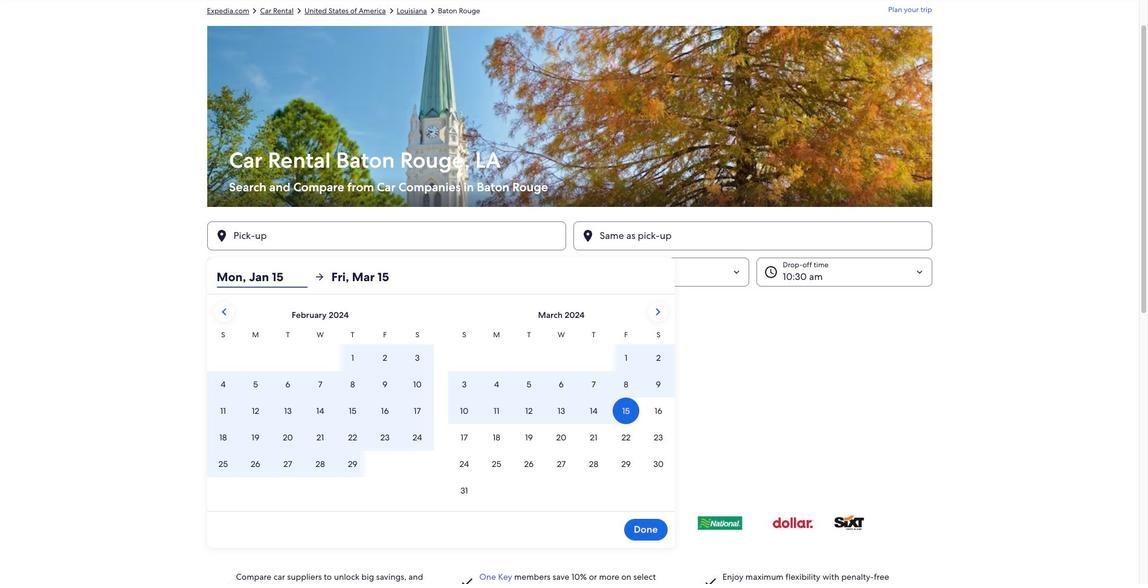 Task type: describe. For each thing, give the bounding box(es) containing it.
2 directional image from the left
[[294, 5, 304, 16]]

1 directional image from the left
[[249, 5, 260, 16]]

next month image
[[650, 305, 665, 320]]

previous month image
[[217, 305, 231, 320]]

3 directional image from the left
[[386, 5, 397, 16]]



Task type: locate. For each thing, give the bounding box(es) containing it.
0 horizontal spatial directional image
[[249, 5, 260, 16]]

2 horizontal spatial directional image
[[386, 5, 397, 16]]

directional image
[[249, 5, 260, 16], [294, 5, 304, 16], [386, 5, 397, 16]]

car suppliers logo image
[[214, 501, 925, 545]]

directional image
[[427, 5, 438, 16]]

1 horizontal spatial directional image
[[294, 5, 304, 16]]



Task type: vqa. For each thing, say whether or not it's contained in the screenshot.
the Expedia logo
no



